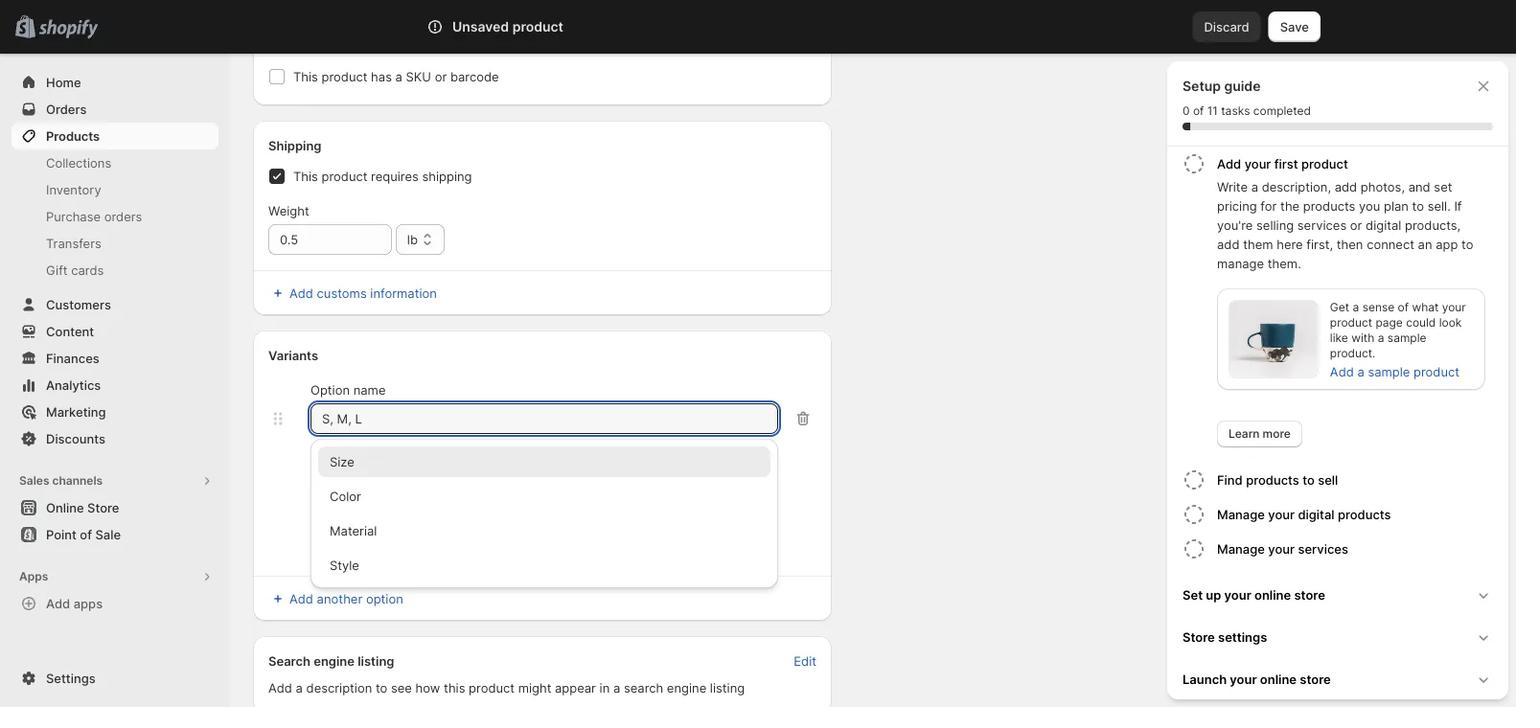 Task type: describe. For each thing, give the bounding box(es) containing it.
a down page
[[1378, 331, 1385, 345]]

a down product. on the right of the page
[[1358, 364, 1365, 379]]

transfers
[[46, 236, 101, 251]]

online store link
[[12, 495, 219, 521]]

0 horizontal spatial add
[[1217, 237, 1240, 252]]

customs
[[317, 286, 367, 300]]

learn
[[1229, 427, 1260, 441]]

app
[[1436, 237, 1458, 252]]

of for sale
[[80, 527, 92, 542]]

to left the 'sell.'
[[1412, 198, 1424, 213]]

1 horizontal spatial listing
[[710, 681, 745, 695]]

your for launch your online store
[[1230, 672, 1257, 687]]

this
[[444, 681, 465, 695]]

inventory
[[348, 27, 403, 42]]

more
[[1263, 427, 1291, 441]]

your for add your first product
[[1245, 156, 1271, 171]]

save button
[[1269, 12, 1321, 42]]

manage your digital products button
[[1217, 497, 1501, 532]]

analytics
[[46, 378, 101, 393]]

discard
[[1204, 19, 1250, 34]]

you
[[1359, 198, 1381, 213]]

a left description in the bottom of the page
[[296, 681, 303, 695]]

Weight text field
[[268, 224, 392, 255]]

completed
[[1254, 104, 1311, 118]]

point
[[46, 527, 77, 542]]

unsaved product
[[452, 19, 564, 35]]

gift
[[46, 263, 68, 277]]

store inside "setup guide" dialog
[[1183, 630, 1215, 645]]

shopify
[[395, 8, 440, 23]]

products inside button
[[1338, 507, 1391, 522]]

set
[[1183, 588, 1203, 602]]

set up your online store button
[[1175, 574, 1501, 616]]

add your first product element
[[1179, 177, 1501, 448]]

online
[[46, 500, 84, 515]]

selling
[[1257, 218, 1294, 232]]

add apps button
[[12, 590, 219, 617]]

barcode
[[450, 69, 499, 84]]

add your first product
[[1217, 156, 1348, 171]]

the
[[1281, 198, 1300, 213]]

online store
[[46, 500, 119, 515]]

what
[[1412, 300, 1439, 314]]

this for this product has a sku or barcode
[[293, 69, 318, 84]]

here
[[1277, 237, 1303, 252]]

manage your digital products
[[1217, 507, 1391, 522]]

add for option
[[289, 591, 313, 606]]

size option
[[311, 447, 778, 477]]

discard button
[[1193, 12, 1261, 42]]

apps button
[[12, 564, 219, 590]]

values
[[357, 463, 395, 478]]

edit
[[794, 654, 817, 669]]

write a description, add photos, and set pricing for the products you plan to sell. if you're selling services or digital products, add them here first, then connect an app to manage them.
[[1217, 179, 1474, 271]]

settings link
[[12, 665, 219, 692]]

description
[[306, 681, 372, 695]]

services inside button
[[1298, 542, 1349, 556]]

option for option values
[[314, 463, 354, 478]]

content
[[46, 324, 94, 339]]

option name
[[311, 382, 386, 397]]

product inside button
[[1302, 156, 1348, 171]]

0
[[1183, 104, 1190, 118]]

products inside 'button'
[[1246, 473, 1299, 487]]

add for first
[[1217, 156, 1242, 171]]

settings
[[46, 671, 96, 686]]

add customs information button
[[257, 280, 828, 307]]

finances
[[46, 351, 99, 366]]

option for option name
[[311, 382, 350, 397]]

first,
[[1307, 237, 1333, 252]]

plan
[[1384, 198, 1409, 213]]

customers link
[[12, 291, 219, 318]]

search button
[[480, 12, 1036, 42]]

with
[[1352, 331, 1375, 345]]

this product requires shipping
[[293, 169, 472, 184]]

a right has
[[395, 69, 403, 84]]

a inside . staff will see a warning, but can complete sales when available inventory reaches zero and below.
[[555, 8, 562, 23]]

tasks
[[1221, 104, 1250, 118]]

add customs information
[[289, 286, 437, 300]]

name
[[353, 382, 386, 397]]

digital inside manage your digital products button
[[1298, 507, 1335, 522]]

product down look
[[1414, 364, 1460, 379]]

add left apps on the left of the page
[[46, 596, 70, 611]]

this for this product requires shipping
[[293, 169, 318, 184]]

search
[[624, 681, 663, 695]]

a right get
[[1353, 300, 1359, 314]]

point of sale link
[[12, 521, 219, 548]]

1 horizontal spatial engine
[[667, 681, 707, 695]]

like
[[1330, 331, 1348, 345]]

collections link
[[12, 150, 219, 176]]

and inside write a description, add photos, and set pricing for the products you plan to sell. if you're selling services or digital products, add them here first, then connect an app to manage them.
[[1409, 179, 1431, 194]]

sales
[[19, 474, 49, 488]]

for
[[1261, 198, 1277, 213]]

and inside . staff will see a warning, but can complete sales when available inventory reaches zero and below.
[[486, 27, 508, 42]]

0 horizontal spatial listing
[[358, 654, 394, 669]]

color option
[[311, 477, 778, 512]]

or inside write a description, add photos, and set pricing for the products you plan to sell. if you're selling services or digital products, add them here first, then connect an app to manage them.
[[1350, 218, 1362, 232]]

requires
[[371, 169, 419, 184]]

zero
[[457, 27, 483, 42]]

shopify pos
[[395, 8, 469, 23]]

launch your online store
[[1183, 672, 1331, 687]]

complete
[[667, 8, 722, 23]]

page
[[1376, 316, 1403, 330]]

weight
[[268, 203, 309, 218]]

sense
[[1363, 300, 1395, 314]]

this product has a sku or barcode
[[293, 69, 499, 84]]

products,
[[1405, 218, 1461, 232]]

add a sample product button
[[1319, 358, 1471, 385]]

an
[[1418, 237, 1433, 252]]

will
[[508, 8, 527, 23]]

settings
[[1218, 630, 1267, 645]]

0 horizontal spatial store
[[87, 500, 119, 515]]

option
[[366, 591, 403, 606]]

orders
[[104, 209, 142, 224]]

manage
[[1217, 256, 1264, 271]]

your for manage your digital products
[[1268, 507, 1295, 522]]

sales channels button
[[12, 468, 219, 495]]

gift cards link
[[12, 257, 219, 284]]

setup
[[1183, 78, 1221, 94]]

0 vertical spatial sample
[[1388, 331, 1427, 345]]



Task type: vqa. For each thing, say whether or not it's contained in the screenshot.
0.00 TEXT BOX on the right
no



Task type: locate. For each thing, give the bounding box(es) containing it.
reaches
[[407, 27, 453, 42]]

0 horizontal spatial and
[[486, 27, 508, 42]]

0 horizontal spatial or
[[435, 69, 447, 84]]

services inside write a description, add photos, and set pricing for the products you plan to sell. if you're selling services or digital products, add them here first, then connect an app to manage them.
[[1298, 218, 1347, 232]]

listing right search
[[710, 681, 745, 695]]

shipping
[[268, 138, 322, 153]]

add left customs
[[289, 286, 313, 300]]

list box
[[311, 447, 778, 581]]

search engine listing
[[268, 654, 394, 669]]

1 this from the top
[[293, 69, 318, 84]]

1 vertical spatial this
[[293, 169, 318, 184]]

add another option
[[289, 591, 403, 606]]

0 horizontal spatial see
[[391, 681, 412, 695]]

see left how
[[391, 681, 412, 695]]

1 vertical spatial services
[[1298, 542, 1349, 556]]

in
[[600, 681, 610, 695]]

2 vertical spatial of
[[80, 527, 92, 542]]

a inside write a description, add photos, and set pricing for the products you plan to sell. if you're selling services or digital products, add them here first, then connect an app to manage them.
[[1252, 179, 1259, 194]]

add down add your first product button
[[1335, 179, 1357, 194]]

products link
[[12, 123, 219, 150]]

product left requires
[[322, 169, 368, 184]]

your up look
[[1442, 300, 1466, 314]]

0 vertical spatial services
[[1298, 218, 1347, 232]]

to right description in the bottom of the page
[[376, 681, 388, 695]]

1 manage from the top
[[1217, 507, 1265, 522]]

product right staff
[[512, 19, 564, 35]]

0 vertical spatial search
[[511, 19, 552, 34]]

could
[[1406, 316, 1436, 330]]

manage for manage your digital products
[[1217, 507, 1265, 522]]

first
[[1275, 156, 1298, 171]]

get
[[1330, 300, 1350, 314]]

1 vertical spatial store
[[1300, 672, 1331, 687]]

mark add your first product as done image
[[1183, 152, 1206, 175]]

information
[[370, 286, 437, 300]]

0 vertical spatial this
[[293, 69, 318, 84]]

1 vertical spatial see
[[391, 681, 412, 695]]

products inside write a description, add photos, and set pricing for the products you plan to sell. if you're selling services or digital products, add them here first, then connect an app to manage them.
[[1303, 198, 1356, 213]]

content link
[[12, 318, 219, 345]]

1 vertical spatial digital
[[1298, 507, 1335, 522]]

setup guide
[[1183, 78, 1261, 94]]

product up description,
[[1302, 156, 1348, 171]]

0 horizontal spatial of
[[80, 527, 92, 542]]

to left "sell"
[[1303, 473, 1315, 487]]

1 horizontal spatial and
[[1409, 179, 1431, 194]]

point of sale
[[46, 527, 121, 542]]

if
[[1454, 198, 1462, 213]]

analytics link
[[12, 372, 219, 399]]

sales
[[725, 8, 755, 23]]

material
[[330, 523, 377, 538]]

2 this from the top
[[293, 169, 318, 184]]

1 vertical spatial products
[[1246, 473, 1299, 487]]

see inside . staff will see a warning, but can complete sales when available inventory reaches zero and below.
[[530, 8, 551, 23]]

option up color
[[314, 463, 354, 478]]

services up first, on the right top of the page
[[1298, 218, 1347, 232]]

0 horizontal spatial engine
[[314, 654, 355, 669]]

below.
[[512, 27, 549, 42]]

manage inside button
[[1217, 542, 1265, 556]]

add a description to see how this product might appear in a search engine listing
[[268, 681, 745, 695]]

1 horizontal spatial or
[[1350, 218, 1362, 232]]

and down staff
[[486, 27, 508, 42]]

0 vertical spatial of
[[1193, 104, 1204, 118]]

add down product. on the right of the page
[[1330, 364, 1354, 379]]

mark find products to sell as done image
[[1183, 469, 1206, 492]]

how
[[416, 681, 440, 695]]

shopify pos link
[[395, 8, 469, 23]]

your up manage your services
[[1268, 507, 1295, 522]]

photos,
[[1361, 179, 1405, 194]]

add down you're
[[1217, 237, 1240, 252]]

find
[[1217, 473, 1243, 487]]

of inside get a sense of what your product page could look like with a sample product. add a sample product
[[1398, 300, 1409, 314]]

of for 11
[[1193, 104, 1204, 118]]

1 horizontal spatial search
[[511, 19, 552, 34]]

shopify image
[[39, 20, 98, 39]]

. staff will see a warning, but can complete sales when available inventory reaches zero and below.
[[293, 8, 791, 42]]

available
[[293, 27, 345, 42]]

your left first
[[1245, 156, 1271, 171]]

customers
[[46, 297, 111, 312]]

edit button
[[782, 648, 828, 675]]

sample down "could"
[[1388, 331, 1427, 345]]

add apps
[[46, 596, 103, 611]]

add up write
[[1217, 156, 1242, 171]]

style
[[330, 558, 359, 573]]

0 vertical spatial and
[[486, 27, 508, 42]]

manage for manage your services
[[1217, 542, 1265, 556]]

add another option button
[[257, 586, 415, 612]]

0 vertical spatial store
[[1294, 588, 1326, 602]]

product down get
[[1330, 316, 1373, 330]]

inventory link
[[12, 176, 219, 203]]

0 vertical spatial online
[[1255, 588, 1291, 602]]

store down store settings button on the bottom of page
[[1300, 672, 1331, 687]]

digital up connect
[[1366, 218, 1402, 232]]

this down available
[[293, 69, 318, 84]]

see up below.
[[530, 8, 551, 23]]

appear
[[555, 681, 596, 695]]

your right launch
[[1230, 672, 1257, 687]]

mark manage your services as done image
[[1183, 538, 1206, 561]]

of up page
[[1398, 300, 1409, 314]]

engine up description in the bottom of the page
[[314, 654, 355, 669]]

0 vertical spatial option
[[311, 382, 350, 397]]

0 horizontal spatial search
[[268, 654, 311, 669]]

0 horizontal spatial digital
[[1298, 507, 1335, 522]]

1 horizontal spatial see
[[530, 8, 551, 23]]

product right this
[[469, 681, 515, 695]]

engine right search
[[667, 681, 707, 695]]

search
[[511, 19, 552, 34], [268, 654, 311, 669]]

staff
[[476, 8, 504, 23]]

1 horizontal spatial of
[[1193, 104, 1204, 118]]

cards
[[71, 263, 104, 277]]

has
[[371, 69, 392, 84]]

of inside button
[[80, 527, 92, 542]]

home link
[[12, 69, 219, 96]]

finances link
[[12, 345, 219, 372]]

manage inside button
[[1217, 507, 1265, 522]]

store up sale
[[87, 500, 119, 515]]

online store button
[[0, 495, 230, 521]]

write
[[1217, 179, 1248, 194]]

manage down find
[[1217, 507, 1265, 522]]

apps
[[19, 570, 48, 584]]

store inside button
[[1294, 588, 1326, 602]]

a
[[555, 8, 562, 23], [395, 69, 403, 84], [1252, 179, 1259, 194], [1353, 300, 1359, 314], [1378, 331, 1385, 345], [1358, 364, 1365, 379], [296, 681, 303, 695], [613, 681, 620, 695]]

pos
[[443, 8, 469, 23]]

products right find
[[1246, 473, 1299, 487]]

1 horizontal spatial add
[[1335, 179, 1357, 194]]

sales channels
[[19, 474, 103, 488]]

1 vertical spatial of
[[1398, 300, 1409, 314]]

option values
[[314, 463, 395, 478]]

orders
[[46, 102, 87, 116]]

look
[[1439, 316, 1462, 330]]

variants
[[268, 348, 318, 363]]

your right up
[[1225, 588, 1252, 602]]

your for manage your services
[[1268, 542, 1295, 556]]

purchase orders link
[[12, 203, 219, 230]]

and
[[486, 27, 508, 42], [1409, 179, 1431, 194]]

list box containing size
[[311, 447, 778, 581]]

set up your online store
[[1183, 588, 1326, 602]]

search right staff
[[511, 19, 552, 34]]

sample down product. on the right of the page
[[1368, 364, 1410, 379]]

manage your services
[[1217, 542, 1349, 556]]

1 vertical spatial online
[[1260, 672, 1297, 687]]

store inside button
[[1300, 672, 1331, 687]]

0 vertical spatial add
[[1335, 179, 1357, 194]]

to inside 'button'
[[1303, 473, 1315, 487]]

0 vertical spatial products
[[1303, 198, 1356, 213]]

transfers link
[[12, 230, 219, 257]]

services down manage your digital products
[[1298, 542, 1349, 556]]

a right write
[[1252, 179, 1259, 194]]

them.
[[1268, 256, 1301, 271]]

orders link
[[12, 96, 219, 123]]

add left another
[[289, 591, 313, 606]]

marketing link
[[12, 399, 219, 426]]

purchase
[[46, 209, 101, 224]]

manage right mark manage your services as done icon
[[1217, 542, 1265, 556]]

search for search
[[511, 19, 552, 34]]

to right app
[[1462, 237, 1474, 252]]

store up store settings button on the bottom of page
[[1294, 588, 1326, 602]]

or right sku
[[435, 69, 447, 84]]

a left warning,
[[555, 8, 562, 23]]

or up then
[[1350, 218, 1362, 232]]

0 vertical spatial see
[[530, 8, 551, 23]]

of left sale
[[80, 527, 92, 542]]

0 vertical spatial or
[[435, 69, 447, 84]]

discounts
[[46, 431, 105, 446]]

find products to sell button
[[1217, 463, 1501, 497]]

0 vertical spatial manage
[[1217, 507, 1265, 522]]

sell
[[1318, 473, 1338, 487]]

products down find products to sell 'button'
[[1338, 507, 1391, 522]]

store
[[87, 500, 119, 515], [1183, 630, 1215, 645]]

search for search engine listing
[[268, 654, 311, 669]]

up
[[1206, 588, 1221, 602]]

you're
[[1217, 218, 1253, 232]]

this down the shipping
[[293, 169, 318, 184]]

of right 0
[[1193, 104, 1204, 118]]

a right in
[[613, 681, 620, 695]]

0 vertical spatial engine
[[314, 654, 355, 669]]

your down manage your digital products
[[1268, 542, 1295, 556]]

color
[[330, 489, 361, 504]]

them
[[1243, 237, 1273, 252]]

lb
[[407, 232, 418, 247]]

online
[[1255, 588, 1291, 602], [1260, 672, 1297, 687]]

2 manage from the top
[[1217, 542, 1265, 556]]

1 horizontal spatial digital
[[1366, 218, 1402, 232]]

1 vertical spatial and
[[1409, 179, 1431, 194]]

sale
[[95, 527, 121, 542]]

search up description in the bottom of the page
[[268, 654, 311, 669]]

online down manage your services
[[1255, 588, 1291, 602]]

option left name at the bottom of the page
[[311, 382, 350, 397]]

1 vertical spatial store
[[1183, 630, 1215, 645]]

1 vertical spatial listing
[[710, 681, 745, 695]]

inventory
[[46, 182, 101, 197]]

warning,
[[565, 8, 616, 23]]

add for description
[[268, 681, 292, 695]]

add your first product button
[[1217, 147, 1501, 177]]

add for information
[[289, 286, 313, 300]]

products down description,
[[1303, 198, 1356, 213]]

add down search engine listing
[[268, 681, 292, 695]]

product left has
[[322, 69, 368, 84]]

1 vertical spatial manage
[[1217, 542, 1265, 556]]

add
[[1335, 179, 1357, 194], [1217, 237, 1240, 252]]

setup guide dialog
[[1167, 61, 1509, 701]]

unsaved
[[452, 19, 509, 35]]

1 vertical spatial or
[[1350, 218, 1362, 232]]

description,
[[1262, 179, 1331, 194]]

add inside get a sense of what your product page could look like with a sample product. add a sample product
[[1330, 364, 1354, 379]]

1 vertical spatial sample
[[1368, 364, 1410, 379]]

1 horizontal spatial store
[[1183, 630, 1215, 645]]

search inside button
[[511, 19, 552, 34]]

0 vertical spatial digital
[[1366, 218, 1402, 232]]

save
[[1280, 19, 1309, 34]]

and left set
[[1409, 179, 1431, 194]]

your inside get a sense of what your product page could look like with a sample product. add a sample product
[[1442, 300, 1466, 314]]

0 vertical spatial store
[[87, 500, 119, 515]]

0 vertical spatial listing
[[358, 654, 394, 669]]

listing up description in the bottom of the page
[[358, 654, 394, 669]]

store up launch
[[1183, 630, 1215, 645]]

1 vertical spatial engine
[[667, 681, 707, 695]]

gift cards
[[46, 263, 104, 277]]

Size text field
[[311, 404, 778, 434]]

online inside button
[[1260, 672, 1297, 687]]

2 vertical spatial products
[[1338, 507, 1391, 522]]

digital inside write a description, add photos, and set pricing for the products you plan to sell. if you're selling services or digital products, add them here first, then connect an app to manage them.
[[1366, 218, 1402, 232]]

1 vertical spatial add
[[1217, 237, 1240, 252]]

2 horizontal spatial of
[[1398, 300, 1409, 314]]

online inside button
[[1255, 588, 1291, 602]]

1 vertical spatial search
[[268, 654, 311, 669]]

collections
[[46, 155, 111, 170]]

online down settings
[[1260, 672, 1297, 687]]

mark manage your digital products as done image
[[1183, 503, 1206, 526]]

1 vertical spatial option
[[314, 463, 354, 478]]

digital down "sell"
[[1298, 507, 1335, 522]]



